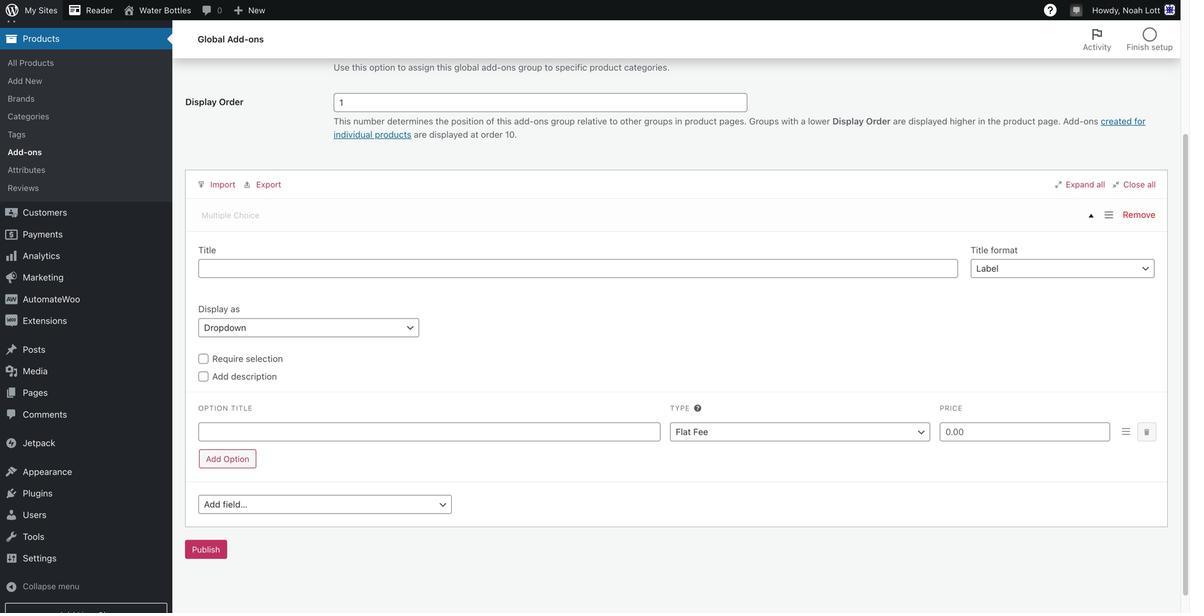 Task type: vqa. For each thing, say whether or not it's contained in the screenshot.
bars,
no



Task type: locate. For each thing, give the bounding box(es) containing it.
add for add description
[[212, 371, 229, 382]]

1 horizontal spatial displayed
[[909, 116, 948, 126]]

2 vertical spatial display
[[198, 304, 228, 314]]

all for close all
[[1147, 180, 1156, 189]]

2 horizontal spatial product
[[1003, 116, 1036, 126]]

media link
[[0, 361, 172, 382]]

1 vertical spatial add-
[[514, 116, 534, 126]]

add- for this
[[514, 116, 534, 126]]

0 vertical spatial display
[[185, 97, 217, 107]]

0 horizontal spatial this
[[352, 62, 367, 73]]

0 vertical spatial group
[[518, 62, 542, 73]]

reader
[[86, 5, 113, 15]]

ons left created
[[1084, 116, 1099, 126]]

add- right global at left
[[482, 62, 501, 73]]

in right groups
[[675, 116, 682, 126]]

choice
[[234, 211, 260, 220]]

are down determines
[[414, 129, 427, 140]]

collapse menu button
[[0, 577, 172, 598]]

the left position
[[436, 116, 449, 126]]

jetpack link
[[0, 433, 172, 454]]

0 vertical spatial displayed
[[909, 116, 948, 126]]

2 vertical spatial add
[[206, 455, 221, 464]]

selection
[[246, 354, 283, 364]]

new down all products
[[25, 76, 42, 85]]

activity
[[1083, 42, 1112, 52]]

title format
[[971, 245, 1018, 255]]

extensions link
[[0, 310, 172, 332]]

extensions
[[23, 316, 67, 326]]

to right option
[[398, 62, 406, 73]]

1 vertical spatial add
[[212, 371, 229, 382]]

1 vertical spatial displayed
[[429, 129, 468, 140]]

specific
[[555, 62, 587, 73]]

0 vertical spatial new
[[248, 5, 265, 15]]

new
[[248, 5, 265, 15], [25, 76, 42, 85]]

1 horizontal spatial all
[[1147, 180, 1156, 189]]

0 horizontal spatial are
[[414, 129, 427, 140]]

order
[[219, 97, 244, 107], [866, 116, 891, 126]]

ons down new link
[[249, 34, 264, 44]]

2 horizontal spatial to
[[610, 116, 618, 126]]

categories down brands
[[8, 112, 49, 121]]

add down option title on the bottom of page
[[206, 455, 221, 464]]

group for relative
[[551, 116, 575, 126]]

customers link
[[0, 202, 172, 224]]

product categories
[[185, 34, 268, 45]]

1 horizontal spatial categories
[[222, 34, 268, 45]]

add-
[[482, 62, 501, 73], [514, 116, 534, 126]]

1 title from the left
[[198, 245, 216, 255]]

0 horizontal spatial group
[[518, 62, 542, 73]]

None text field
[[198, 423, 661, 442]]

1 horizontal spatial add-
[[514, 116, 534, 126]]

0 vertical spatial categories
[[222, 34, 268, 45]]

comments
[[23, 409, 67, 420]]

of
[[486, 116, 495, 126]]

display right lower
[[833, 116, 864, 126]]

ons
[[249, 34, 264, 44], [501, 62, 516, 73], [534, 116, 549, 126], [1084, 116, 1099, 126], [27, 147, 42, 157]]

new right 0
[[248, 5, 265, 15]]

products
[[23, 33, 60, 44], [19, 58, 54, 68]]

products up add new
[[19, 58, 54, 68]]

add inside "button"
[[206, 455, 221, 464]]

add- up 10.
[[514, 116, 534, 126]]

displayed left higher
[[909, 116, 948, 126]]

other
[[620, 116, 642, 126]]

this number determines the position of this add-ons group relative to other groups in product pages. groups with a lower display order are displayed higher in the product page. add-ons
[[334, 116, 1101, 126]]

1 vertical spatial products
[[19, 58, 54, 68]]

this left global at left
[[437, 62, 452, 73]]

0 vertical spatial order
[[219, 97, 244, 107]]

multiple
[[202, 211, 231, 220]]

2 title from the left
[[971, 245, 989, 255]]

tools link
[[0, 526, 172, 548]]

None submit
[[185, 540, 227, 559]]

product left pages.
[[685, 116, 717, 126]]

orders link
[[0, 6, 172, 28]]

product right specific at the top left of the page
[[590, 62, 622, 73]]

add- inside add-ons link
[[8, 147, 27, 157]]

Title text field
[[198, 259, 958, 278]]

0 horizontal spatial the
[[436, 116, 449, 126]]

1 vertical spatial option
[[224, 455, 249, 464]]

users link
[[0, 505, 172, 526]]

products
[[375, 129, 412, 140]]

group up the display order text box
[[518, 62, 542, 73]]

brands link
[[0, 90, 172, 108]]

product
[[590, 62, 622, 73], [685, 116, 717, 126], [1003, 116, 1036, 126]]

in right higher
[[978, 116, 985, 126]]

in
[[675, 116, 682, 126], [978, 116, 985, 126]]

display left as
[[198, 304, 228, 314]]

plugins
[[23, 488, 53, 499]]

categories down new link
[[222, 34, 268, 45]]

option left 'title'
[[198, 404, 229, 413]]

add- down 'tags'
[[8, 147, 27, 157]]

to left other
[[610, 116, 618, 126]]

title
[[198, 245, 216, 255], [971, 245, 989, 255]]

add-ons link
[[0, 143, 172, 161]]

my sites
[[25, 5, 58, 15]]

type
[[670, 404, 690, 413]]

howdy, noah lott
[[1092, 5, 1160, 15]]

title left format
[[971, 245, 989, 255]]

ons down the display order text box
[[534, 116, 549, 126]]

display down product
[[185, 97, 217, 107]]

0 vertical spatial add
[[8, 76, 23, 85]]

2 horizontal spatial add-
[[1063, 116, 1084, 126]]

global
[[198, 34, 225, 44]]

2 the from the left
[[988, 116, 1001, 126]]

bottles
[[164, 5, 191, 15]]

1 vertical spatial new
[[25, 76, 42, 85]]

add- right global
[[227, 34, 249, 44]]

order right lower
[[866, 116, 891, 126]]

use this option to assign this global add-ons group to specific product categories.
[[334, 62, 670, 73]]

0 horizontal spatial product
[[590, 62, 622, 73]]

1 horizontal spatial title
[[971, 245, 989, 255]]

1 horizontal spatial group
[[551, 116, 575, 126]]

all inside the close all link
[[1147, 180, 1156, 189]]

this right of
[[497, 116, 512, 126]]

add- right page.
[[1063, 116, 1084, 126]]

option down 'title'
[[224, 455, 249, 464]]

add-
[[227, 34, 249, 44], [1063, 116, 1084, 126], [8, 147, 27, 157]]

individual
[[334, 129, 373, 140]]

0 horizontal spatial all
[[1097, 180, 1105, 189]]

water
[[139, 5, 162, 15]]

all right "expand"
[[1097, 180, 1105, 189]]

tags link
[[0, 125, 172, 143]]

payments
[[23, 229, 63, 239]]

are displayed at order 10.
[[412, 129, 517, 140]]

menu
[[58, 582, 80, 591]]

0 horizontal spatial new
[[25, 76, 42, 85]]

order down product categories
[[219, 97, 244, 107]]

displayed down position
[[429, 129, 468, 140]]

0 vertical spatial option
[[198, 404, 229, 413]]

1 horizontal spatial the
[[988, 116, 1001, 126]]

0 vertical spatial add-
[[482, 62, 501, 73]]

add down all
[[8, 76, 23, 85]]

add description
[[212, 371, 277, 382]]

tools
[[23, 532, 44, 542]]

as
[[231, 304, 240, 314]]

0 horizontal spatial add-
[[482, 62, 501, 73]]

1 horizontal spatial order
[[866, 116, 891, 126]]

2 all from the left
[[1147, 180, 1156, 189]]

1 all from the left
[[1097, 180, 1105, 189]]

title
[[231, 404, 253, 413]]

group down the display order text box
[[551, 116, 575, 126]]

0 horizontal spatial add-
[[8, 147, 27, 157]]

1 horizontal spatial new
[[248, 5, 265, 15]]

0
[[217, 5, 222, 15]]

page.
[[1038, 116, 1061, 126]]

higher
[[950, 116, 976, 126]]

option
[[198, 404, 229, 413], [224, 455, 249, 464]]

title down multiple
[[198, 245, 216, 255]]

1 horizontal spatial in
[[978, 116, 985, 126]]

product left page.
[[1003, 116, 1036, 126]]

the right higher
[[988, 116, 1001, 126]]

1 the from the left
[[436, 116, 449, 126]]

ons up attributes
[[27, 147, 42, 157]]

1 horizontal spatial this
[[437, 62, 452, 73]]

display order
[[185, 97, 244, 107]]

1 vertical spatial are
[[414, 129, 427, 140]]

export
[[256, 180, 281, 189]]

reviews link
[[0, 179, 172, 197]]

expand all
[[1066, 180, 1105, 189]]

add right add description option
[[212, 371, 229, 382]]

are
[[893, 116, 906, 126], [414, 129, 427, 140]]

collapse menu
[[23, 582, 80, 591]]

pages
[[23, 388, 48, 398]]

tab list
[[1075, 20, 1181, 58]]

0 vertical spatial add-
[[227, 34, 249, 44]]

this right 'use'
[[352, 62, 367, 73]]

2 vertical spatial add-
[[8, 147, 27, 157]]

0 horizontal spatial in
[[675, 116, 682, 126]]

marketing link
[[0, 267, 172, 289]]

are left higher
[[893, 116, 906, 126]]

lott
[[1145, 5, 1160, 15]]

1 vertical spatial categories
[[8, 112, 49, 121]]

0 horizontal spatial order
[[219, 97, 244, 107]]

products link
[[0, 28, 172, 49]]

all inside expand all link
[[1097, 180, 1105, 189]]

finish setup
[[1127, 42, 1173, 52]]

0 horizontal spatial categories
[[8, 112, 49, 121]]

automatewoo
[[23, 294, 80, 304]]

a
[[801, 116, 806, 126]]

1 vertical spatial add-
[[1063, 116, 1084, 126]]

price
[[940, 404, 963, 413]]

1 horizontal spatial are
[[893, 116, 906, 126]]

option inside add option "button"
[[224, 455, 249, 464]]

1 vertical spatial group
[[551, 116, 575, 126]]

all right close
[[1147, 180, 1156, 189]]

1 horizontal spatial add-
[[227, 34, 249, 44]]

products down orders
[[23, 33, 60, 44]]

add
[[8, 76, 23, 85], [212, 371, 229, 382], [206, 455, 221, 464]]

posts
[[23, 344, 45, 355]]

display as
[[198, 304, 240, 314]]

2 horizontal spatial this
[[497, 116, 512, 126]]

to left specific at the top left of the page
[[545, 62, 553, 73]]

0 horizontal spatial title
[[198, 245, 216, 255]]

Add description checkbox
[[198, 372, 209, 382]]



Task type: describe. For each thing, give the bounding box(es) containing it.
add for add option
[[206, 455, 221, 464]]

close
[[1124, 180, 1145, 189]]

click to toggle image
[[1082, 207, 1100, 224]]

users
[[23, 510, 47, 520]]

howdy,
[[1092, 5, 1121, 15]]

marketing
[[23, 272, 64, 283]]

use
[[334, 62, 350, 73]]

assign
[[408, 62, 435, 73]]

attributes
[[8, 165, 45, 175]]

title for title
[[198, 245, 216, 255]]

comments link
[[0, 404, 172, 426]]

add option button
[[199, 450, 256, 469]]

my
[[25, 5, 36, 15]]

water bottles
[[139, 5, 191, 15]]

analytics
[[23, 251, 60, 261]]

pages link
[[0, 382, 172, 404]]

require selection
[[212, 354, 283, 364]]

0.00 text field
[[940, 423, 1110, 442]]

this
[[334, 116, 351, 126]]

2 in from the left
[[978, 116, 985, 126]]

all for expand all
[[1097, 180, 1105, 189]]

ons right global at left
[[501, 62, 516, 73]]

1 horizontal spatial product
[[685, 116, 717, 126]]

number
[[353, 116, 385, 126]]

1 vertical spatial display
[[833, 116, 864, 126]]

choose how to calculate the price of this add-on: apply a flat fee regardless of quantity, charge per quantity ordered, or charge a percentage of the total. image
[[693, 404, 703, 414]]

0 horizontal spatial to
[[398, 62, 406, 73]]

new inside "toolbar" navigation
[[248, 5, 265, 15]]

all products link
[[0, 54, 172, 72]]

add- for global
[[482, 62, 501, 73]]

expand
[[1066, 180, 1094, 189]]

0 vertical spatial products
[[23, 33, 60, 44]]

remove
[[1123, 209, 1156, 220]]

appearance
[[23, 467, 72, 477]]

sites
[[39, 5, 58, 15]]

created for individual products link
[[334, 116, 1146, 140]]

import
[[210, 180, 235, 189]]

categories link
[[0, 108, 172, 125]]

plugins link
[[0, 483, 172, 505]]

new link
[[227, 0, 270, 20]]

close all
[[1124, 180, 1156, 189]]

expand all link
[[1055, 177, 1105, 191]]

1 in from the left
[[675, 116, 682, 126]]

Require selection checkbox
[[198, 354, 209, 364]]

relative
[[577, 116, 607, 126]]

activity button
[[1075, 20, 1119, 58]]

0 horizontal spatial displayed
[[429, 129, 468, 140]]

attributes link
[[0, 161, 172, 179]]

reader link
[[63, 0, 118, 20]]

categories.
[[624, 62, 670, 73]]

collapse
[[23, 582, 56, 591]]

appearance link
[[0, 461, 172, 483]]

tags
[[8, 130, 26, 139]]

finish
[[1127, 42, 1149, 52]]

automatewoo link
[[0, 289, 172, 310]]

toolbar navigation
[[0, 0, 1181, 23]]

0 vertical spatial are
[[893, 116, 906, 126]]

settings
[[23, 553, 57, 564]]

all
[[8, 58, 17, 68]]

created
[[1101, 116, 1132, 126]]

add for add new
[[8, 76, 23, 85]]

order
[[481, 129, 503, 140]]

global add-ons
[[198, 34, 264, 44]]

display for display as
[[198, 304, 228, 314]]

water bottles link
[[118, 0, 196, 20]]

require
[[212, 354, 243, 364]]

jetpack
[[23, 438, 55, 448]]

lower
[[808, 116, 830, 126]]

posts link
[[0, 339, 172, 361]]

global
[[454, 62, 479, 73]]

position
[[451, 116, 484, 126]]

1 horizontal spatial to
[[545, 62, 553, 73]]

determines
[[387, 116, 433, 126]]

0 link
[[196, 0, 227, 20]]

reviews
[[8, 183, 39, 193]]

display for display order
[[185, 97, 217, 107]]

for
[[1135, 116, 1146, 126]]

add new link
[[0, 72, 172, 90]]

add option
[[206, 455, 249, 464]]

close all link
[[1113, 177, 1156, 191]]

orders
[[23, 12, 51, 22]]

tab list containing activity
[[1075, 20, 1181, 58]]

my sites link
[[0, 0, 63, 20]]

add new
[[8, 76, 42, 85]]

analytics link
[[0, 245, 172, 267]]

brands
[[8, 94, 35, 103]]

1 vertical spatial order
[[866, 116, 891, 126]]

finish setup button
[[1119, 20, 1181, 58]]

groups
[[749, 116, 779, 126]]

groups
[[644, 116, 673, 126]]

import link
[[197, 177, 235, 191]]

media
[[23, 366, 48, 376]]

Display Order text field
[[334, 93, 748, 112]]

title for title format
[[971, 245, 989, 255]]

option
[[369, 62, 395, 73]]

option title
[[198, 404, 253, 413]]

notification image
[[1072, 4, 1082, 15]]

group for to
[[518, 62, 542, 73]]

pages.
[[719, 116, 747, 126]]



